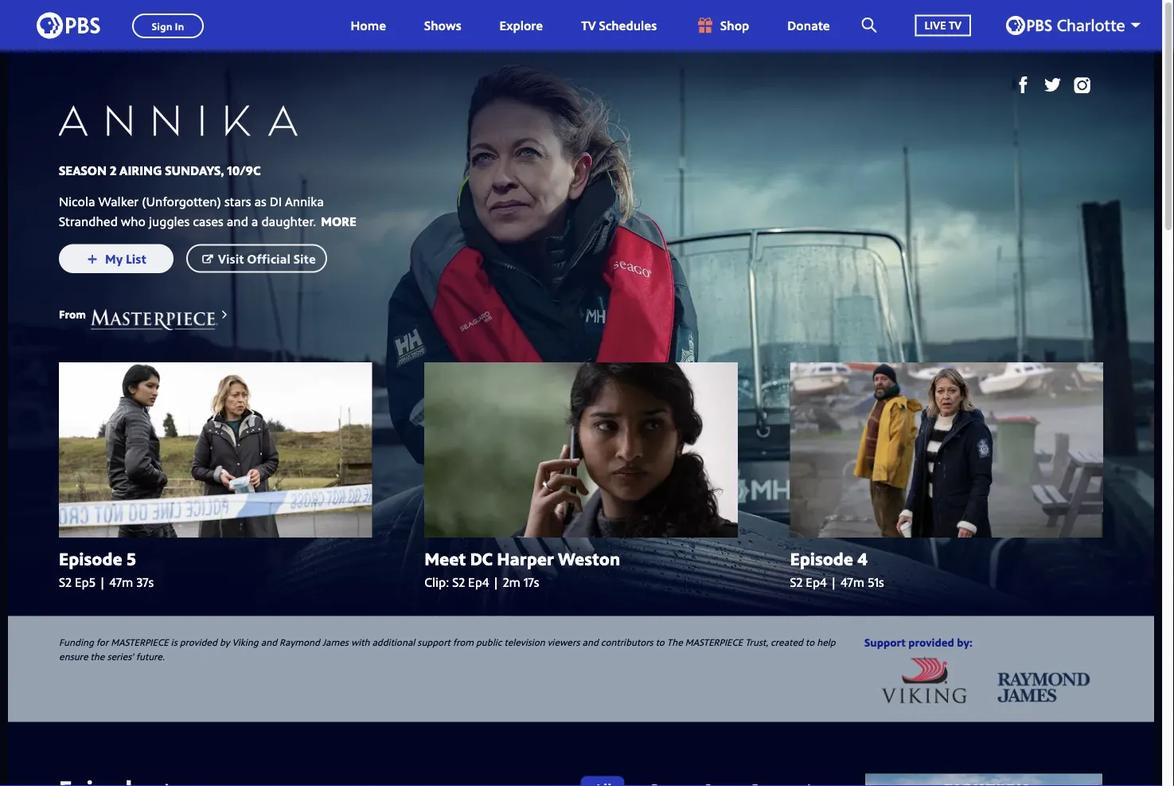 Task type: describe. For each thing, give the bounding box(es) containing it.
ep4 inside episode 4 s2 ep4 | 47m 51s
[[806, 573, 827, 590]]

juggles
[[149, 212, 190, 229]]

(unforgotten)
[[142, 192, 221, 209]]

harper
[[497, 547, 554, 571]]

2 horizontal spatial and
[[583, 636, 599, 649]]

funding for masterpiece is provided by viking and raymond james with additional support from public television viewers and contributors to the masterpiece trust, created to help ensure the series' future.
[[59, 636, 836, 663]]

trust,
[[746, 636, 769, 649]]

47m for 4
[[841, 573, 865, 590]]

tv schedules link
[[566, 0, 673, 51]]

live tv link
[[900, 0, 988, 51]]

tv schedules
[[581, 17, 657, 34]]

contributors
[[601, 636, 654, 649]]

episode for episode 4
[[790, 547, 854, 571]]

nicola
[[59, 192, 95, 209]]

support provided by:
[[865, 635, 973, 650]]

pbs image
[[37, 8, 100, 43]]

walker
[[98, 192, 139, 209]]

1 masterpiece from the left
[[111, 636, 169, 649]]

1 horizontal spatial provided
[[909, 635, 955, 650]]

meet dc harper weston link
[[425, 547, 738, 571]]

schedules
[[599, 17, 657, 34]]

advertisement region
[[865, 773, 1104, 786]]

donate
[[788, 17, 830, 34]]

viking
[[232, 636, 259, 649]]

future.
[[136, 650, 165, 663]]

viewers
[[548, 636, 580, 649]]

shop
[[721, 17, 750, 34]]

live tv
[[925, 18, 962, 33]]

4
[[858, 547, 868, 571]]

home link
[[335, 0, 402, 51]]

dc
[[470, 547, 493, 571]]

explore link
[[484, 0, 559, 51]]

series'
[[107, 650, 134, 663]]

video thumbnail: annika episode 5 image
[[59, 362, 372, 538]]

provided inside funding for masterpiece is provided by viking and raymond james with additional support from public television viewers and contributors to the masterpiece trust, created to help ensure the series' future.
[[180, 636, 217, 649]]

by
[[220, 636, 230, 649]]

from
[[59, 307, 86, 322]]

the
[[90, 650, 105, 663]]

| for episode 4
[[830, 573, 838, 590]]

connect with annika on instagram (opens in new window) image
[[1074, 76, 1091, 93]]

shows
[[425, 17, 462, 34]]

funding
[[59, 636, 94, 649]]

s2 inside 'meet dc harper weston clip: s2 ep4 | 2m 17s'
[[452, 573, 465, 590]]

0 horizontal spatial tv
[[581, 17, 596, 34]]

explore
[[500, 17, 543, 34]]

51s
[[868, 573, 885, 590]]

pbs charlotte image
[[1007, 16, 1125, 35]]

2m
[[503, 573, 521, 590]]

is
[[171, 636, 177, 649]]

viking image
[[878, 656, 971, 703]]

as
[[254, 192, 267, 209]]

by:
[[957, 635, 973, 650]]

raymond james image
[[998, 656, 1090, 703]]

ensure
[[59, 650, 88, 663]]

public
[[476, 636, 502, 649]]

donate link
[[772, 0, 846, 51]]

television
[[504, 636, 545, 649]]

episode 5 s2 ep5 | 47m 37s
[[59, 547, 154, 590]]

support
[[865, 635, 906, 650]]

17s
[[524, 573, 540, 590]]

help
[[817, 636, 836, 649]]

episode for episode 5
[[59, 547, 122, 571]]

from
[[453, 636, 474, 649]]

season
[[59, 161, 107, 178]]

clip:
[[425, 573, 449, 590]]



Task type: locate. For each thing, give the bounding box(es) containing it.
s2 up the created
[[790, 573, 803, 590]]

connect with annika on facebook (opens in new window) image
[[1015, 76, 1032, 93]]

sundays,
[[165, 161, 224, 178]]

raymond
[[280, 636, 320, 649]]

episode left 4
[[790, 547, 854, 571]]

37s
[[136, 573, 154, 590]]

47m inside episode 5 s2 ep5 | 47m 37s
[[109, 573, 133, 590]]

stars
[[224, 192, 251, 209]]

| inside 'meet dc harper weston clip: s2 ep4 | 2m 17s'
[[493, 573, 500, 590]]

| inside episode 5 s2 ep5 | 47m 37s
[[99, 573, 106, 590]]

provided right is
[[180, 636, 217, 649]]

ep5
[[75, 573, 96, 590]]

1 horizontal spatial masterpiece
[[686, 636, 743, 649]]

masterpiece up future.
[[111, 636, 169, 649]]

a
[[252, 212, 258, 229]]

provided left 'by:'
[[909, 635, 955, 650]]

0 horizontal spatial provided
[[180, 636, 217, 649]]

s2 left ep5
[[59, 573, 72, 590]]

ep4 left "51s"
[[806, 573, 827, 590]]

masterpiece
[[111, 636, 169, 649], [686, 636, 743, 649]]

1 horizontal spatial episode
[[790, 547, 854, 571]]

cases
[[193, 212, 224, 229]]

episode inside episode 5 s2 ep5 | 47m 37s
[[59, 547, 122, 571]]

who
[[121, 212, 146, 229]]

masterpiece image
[[91, 298, 218, 330]]

provided
[[909, 635, 955, 650], [180, 636, 217, 649]]

tv left schedules
[[581, 17, 596, 34]]

tv right live
[[949, 18, 962, 33]]

2 episode from the left
[[790, 547, 854, 571]]

0 horizontal spatial s2
[[59, 573, 72, 590]]

di
[[270, 192, 282, 209]]

10/9c
[[227, 161, 261, 178]]

home
[[351, 17, 386, 34]]

strandhed
[[59, 212, 118, 229]]

support
[[418, 636, 451, 649]]

episode 5 link
[[59, 547, 372, 571]]

47m left "51s"
[[841, 573, 865, 590]]

| left the 2m
[[493, 573, 500, 590]]

with
[[351, 636, 370, 649]]

episode
[[59, 547, 122, 571], [790, 547, 854, 571]]

2 to from the left
[[806, 636, 815, 649]]

| left "51s"
[[830, 573, 838, 590]]

|
[[99, 573, 106, 590], [493, 573, 500, 590], [830, 573, 838, 590]]

s2 inside episode 5 s2 ep5 | 47m 37s
[[59, 573, 72, 590]]

to
[[656, 636, 665, 649], [806, 636, 815, 649]]

2 s2 from the left
[[452, 573, 465, 590]]

2 horizontal spatial s2
[[790, 573, 803, 590]]

nicola walker (unforgotten) stars as di annika strandhed who juggles cases and a daughter. more
[[59, 192, 357, 229]]

s2 right clip: at the bottom of the page
[[452, 573, 465, 590]]

weston
[[558, 547, 621, 571]]

1 horizontal spatial |
[[493, 573, 500, 590]]

47m inside episode 4 s2 ep4 | 47m 51s
[[841, 573, 865, 590]]

season 2 airing sundays, 10/9c
[[59, 161, 261, 178]]

episode inside episode 4 s2 ep4 | 47m 51s
[[790, 547, 854, 571]]

masterpiece right the
[[686, 636, 743, 649]]

1 episode from the left
[[59, 547, 122, 571]]

2 masterpiece from the left
[[686, 636, 743, 649]]

and inside "nicola walker (unforgotten) stars as di annika strandhed who juggles cases and a daughter. more"
[[227, 212, 248, 229]]

1 horizontal spatial ep4
[[806, 573, 827, 590]]

5
[[127, 547, 136, 571]]

1 horizontal spatial 47m
[[841, 573, 865, 590]]

additional
[[372, 636, 415, 649]]

0 horizontal spatial to
[[656, 636, 665, 649]]

s2
[[59, 573, 72, 590], [452, 573, 465, 590], [790, 573, 803, 590]]

| right ep5
[[99, 573, 106, 590]]

s2 for episode 4
[[790, 573, 803, 590]]

2 horizontal spatial |
[[830, 573, 838, 590]]

47m
[[109, 573, 133, 590], [841, 573, 865, 590]]

the
[[667, 636, 683, 649]]

daughter.
[[262, 212, 316, 229]]

1 horizontal spatial and
[[261, 636, 277, 649]]

2 47m from the left
[[841, 573, 865, 590]]

ep4
[[468, 573, 489, 590], [806, 573, 827, 590]]

0 horizontal spatial episode
[[59, 547, 122, 571]]

episode 4 s2 ep4 | 47m 51s
[[790, 547, 885, 590]]

1 to from the left
[[656, 636, 665, 649]]

| inside episode 4 s2 ep4 | 47m 51s
[[830, 573, 838, 590]]

| for episode 5
[[99, 573, 106, 590]]

and
[[227, 212, 248, 229], [261, 636, 277, 649], [583, 636, 599, 649]]

0 horizontal spatial 47m
[[109, 573, 133, 590]]

47m left 37s
[[109, 573, 133, 590]]

and right viking
[[261, 636, 277, 649]]

1 horizontal spatial to
[[806, 636, 815, 649]]

and right 'viewers'
[[583, 636, 599, 649]]

video thumbnail: annika episode 4 image
[[790, 362, 1104, 538]]

annika image
[[8, 51, 1155, 696], [59, 76, 298, 136]]

episode up ep5
[[59, 547, 122, 571]]

episode 4 link
[[790, 547, 1104, 571]]

created
[[771, 636, 803, 649]]

s2 for episode 5
[[59, 573, 72, 590]]

1 | from the left
[[99, 573, 106, 590]]

2
[[110, 161, 116, 178]]

1 47m from the left
[[109, 573, 133, 590]]

meet dc harper weston clip: s2 ep4 | 2m 17s
[[425, 547, 621, 590]]

to left help at the right bottom of page
[[806, 636, 815, 649]]

s2 inside episode 4 s2 ep4 | 47m 51s
[[790, 573, 803, 590]]

airing
[[120, 161, 162, 178]]

tv
[[581, 17, 596, 34], [949, 18, 962, 33]]

annika
[[285, 192, 324, 209]]

1 s2 from the left
[[59, 573, 72, 590]]

search image
[[862, 18, 877, 33]]

2 ep4 from the left
[[806, 573, 827, 590]]

video thumbnail: annika meet dc harper weston image
[[425, 362, 738, 538]]

1 horizontal spatial tv
[[949, 18, 962, 33]]

shop link
[[679, 0, 766, 51]]

0 horizontal spatial |
[[99, 573, 106, 590]]

ep4 inside 'meet dc harper weston clip: s2 ep4 | 2m 17s'
[[468, 573, 489, 590]]

47m for 5
[[109, 573, 133, 590]]

more button
[[316, 211, 361, 231]]

3 s2 from the left
[[790, 573, 803, 590]]

1 horizontal spatial s2
[[452, 573, 465, 590]]

meet
[[425, 547, 466, 571]]

james
[[322, 636, 349, 649]]

0 horizontal spatial and
[[227, 212, 248, 229]]

connect with annika on twitter (opens in new window) image
[[1045, 76, 1062, 93]]

0 horizontal spatial ep4
[[468, 573, 489, 590]]

0 horizontal spatial masterpiece
[[111, 636, 169, 649]]

to left the
[[656, 636, 665, 649]]

ep4 down dc on the left of page
[[468, 573, 489, 590]]

more
[[321, 212, 357, 229]]

2 | from the left
[[493, 573, 500, 590]]

shows link
[[409, 0, 477, 51]]

1 ep4 from the left
[[468, 573, 489, 590]]

for
[[96, 636, 109, 649]]

and left a
[[227, 212, 248, 229]]

live
[[925, 18, 946, 33]]

3 | from the left
[[830, 573, 838, 590]]



Task type: vqa. For each thing, say whether or not it's contained in the screenshot.
5
yes



